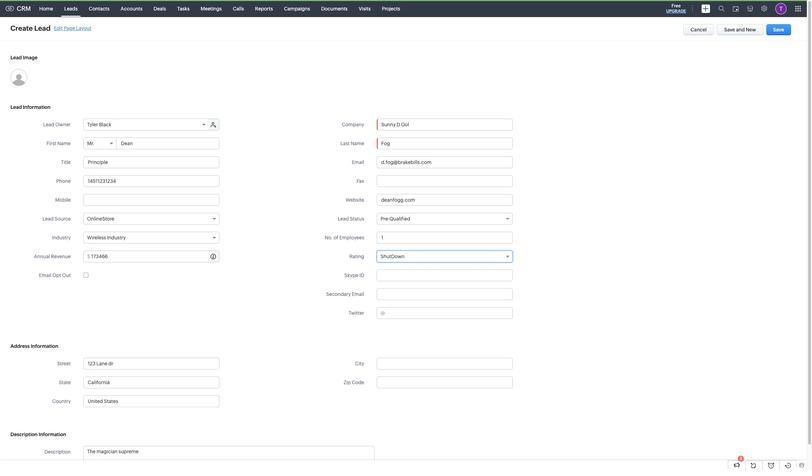 Task type: vqa. For each thing, say whether or not it's contained in the screenshot.
Lead Owner
yes



Task type: locate. For each thing, give the bounding box(es) containing it.
country
[[52, 399, 71, 404]]

cancel button
[[684, 24, 714, 35]]

secondary
[[326, 291, 351, 297]]

no.
[[325, 235, 333, 240]]

employees
[[340, 235, 364, 240]]

zip
[[344, 380, 351, 385]]

save and new
[[725, 27, 756, 32]]

email up twitter
[[352, 291, 364, 297]]

information for address information
[[31, 343, 58, 349]]

state
[[59, 380, 71, 385]]

address information
[[10, 343, 58, 349]]

1 horizontal spatial name
[[351, 141, 364, 146]]

edit page layout link
[[54, 25, 91, 31]]

None field
[[377, 119, 513, 130], [84, 396, 219, 407], [377, 119, 513, 130], [84, 396, 219, 407]]

edit
[[54, 25, 63, 31]]

1 name from the left
[[57, 141, 71, 146]]

crm
[[17, 5, 31, 12]]

deals
[[154, 6, 166, 11]]

lead left owner
[[43, 122, 54, 127]]

information right address
[[31, 343, 58, 349]]

last name
[[341, 141, 364, 146]]

reports
[[255, 6, 273, 11]]

lead owner
[[43, 122, 71, 127]]

annual revenue
[[34, 254, 71, 259]]

profile element
[[772, 0, 791, 17]]

visits link
[[353, 0, 376, 17]]

lead down the "image"
[[10, 104, 22, 110]]

0 vertical spatial information
[[23, 104, 50, 110]]

tyler
[[87, 122, 98, 127]]

None text field
[[377, 119, 513, 130], [377, 138, 513, 149], [117, 138, 219, 149], [83, 156, 219, 168], [377, 156, 513, 168], [83, 175, 219, 187], [91, 251, 219, 262], [377, 269, 513, 281], [83, 358, 219, 370], [83, 377, 219, 388], [84, 396, 219, 407], [84, 446, 374, 470], [377, 119, 513, 130], [377, 138, 513, 149], [117, 138, 219, 149], [83, 156, 219, 168], [377, 156, 513, 168], [83, 175, 219, 187], [91, 251, 219, 262], [377, 269, 513, 281], [83, 358, 219, 370], [83, 377, 219, 388], [84, 396, 219, 407], [84, 446, 374, 470]]

calls
[[233, 6, 244, 11]]

contacts link
[[83, 0, 115, 17]]

create menu image
[[702, 4, 711, 13]]

search image
[[719, 6, 725, 12]]

1 horizontal spatial description
[[44, 449, 71, 455]]

accounts
[[121, 6, 143, 11]]

lead left image
[[10, 55, 22, 60]]

email for email
[[352, 159, 364, 165]]

name right first
[[57, 141, 71, 146]]

lead left source
[[43, 216, 54, 222]]

shutdown
[[381, 254, 405, 259]]

contacts
[[89, 6, 110, 11]]

page
[[64, 25, 75, 31]]

layout
[[76, 25, 91, 31]]

lead
[[34, 24, 51, 32], [10, 55, 22, 60], [10, 104, 22, 110], [43, 122, 54, 127], [43, 216, 54, 222], [338, 216, 349, 222]]

street
[[57, 361, 71, 366]]

save
[[725, 27, 735, 32], [774, 27, 785, 32]]

description
[[10, 432, 38, 437], [44, 449, 71, 455]]

pre-
[[381, 216, 390, 222]]

1 vertical spatial information
[[31, 343, 58, 349]]

1 save from the left
[[725, 27, 735, 32]]

calendar image
[[733, 6, 739, 11]]

information up lead owner
[[23, 104, 50, 110]]

leads link
[[59, 0, 83, 17]]

owner
[[55, 122, 71, 127]]

1 horizontal spatial industry
[[107, 235, 126, 240]]

create
[[10, 24, 33, 32]]

description for description information
[[10, 432, 38, 437]]

onlinestore
[[87, 216, 114, 222]]

visits
[[359, 6, 371, 11]]

lead for lead information
[[10, 104, 22, 110]]

1 vertical spatial description
[[44, 449, 71, 455]]

save down profile image
[[774, 27, 785, 32]]

wireless
[[87, 235, 106, 240]]

source
[[55, 216, 71, 222]]

campaigns link
[[279, 0, 316, 17]]

None text field
[[377, 175, 513, 187], [83, 194, 219, 206], [377, 194, 513, 206], [377, 232, 513, 244], [377, 288, 513, 300], [386, 307, 513, 319], [377, 358, 513, 370], [377, 377, 513, 388], [377, 175, 513, 187], [83, 194, 219, 206], [377, 194, 513, 206], [377, 232, 513, 244], [377, 288, 513, 300], [386, 307, 513, 319], [377, 358, 513, 370], [377, 377, 513, 388]]

information down country
[[39, 432, 66, 437]]

0 horizontal spatial industry
[[52, 235, 71, 240]]

title
[[61, 159, 71, 165]]

revenue
[[51, 254, 71, 259]]

lead source
[[43, 216, 71, 222]]

information for lead information
[[23, 104, 50, 110]]

name
[[57, 141, 71, 146], [351, 141, 364, 146]]

name right 'last'
[[351, 141, 364, 146]]

description for description
[[44, 449, 71, 455]]

save left and
[[725, 27, 735, 32]]

industry right wireless at the left of the page
[[107, 235, 126, 240]]

crm link
[[6, 5, 31, 12]]

documents
[[321, 6, 348, 11]]

1 vertical spatial email
[[39, 273, 51, 278]]

lead for lead image
[[10, 55, 22, 60]]

0 horizontal spatial name
[[57, 141, 71, 146]]

lead left edit
[[34, 24, 51, 32]]

email
[[352, 159, 364, 165], [39, 273, 51, 278], [352, 291, 364, 297]]

1 horizontal spatial save
[[774, 27, 785, 32]]

email left opt in the bottom left of the page
[[39, 273, 51, 278]]

2 vertical spatial information
[[39, 432, 66, 437]]

email up fax
[[352, 159, 364, 165]]

2 industry from the left
[[107, 235, 126, 240]]

skype id
[[345, 273, 364, 278]]

website
[[346, 197, 364, 203]]

0 horizontal spatial description
[[10, 432, 38, 437]]

skype
[[345, 273, 359, 278]]

1 industry from the left
[[52, 235, 71, 240]]

0 vertical spatial description
[[10, 432, 38, 437]]

2 save from the left
[[774, 27, 785, 32]]

0 horizontal spatial save
[[725, 27, 735, 32]]

tasks
[[177, 6, 190, 11]]

reports link
[[250, 0, 279, 17]]

name for last name
[[351, 141, 364, 146]]

mobile
[[55, 197, 71, 203]]

industry up revenue
[[52, 235, 71, 240]]

lead left status
[[338, 216, 349, 222]]

2 name from the left
[[351, 141, 364, 146]]

phone
[[56, 178, 71, 184]]

status
[[350, 216, 364, 222]]

projects
[[382, 6, 400, 11]]

0 vertical spatial email
[[352, 159, 364, 165]]

save for save
[[774, 27, 785, 32]]

rating
[[350, 254, 364, 259]]



Task type: describe. For each thing, give the bounding box(es) containing it.
calls link
[[227, 0, 250, 17]]

no. of employees
[[325, 235, 364, 240]]

lead for lead status
[[338, 216, 349, 222]]

create lead edit page layout
[[10, 24, 91, 32]]

first name
[[47, 141, 71, 146]]

address
[[10, 343, 30, 349]]

email opt out
[[39, 273, 71, 278]]

ShutDown field
[[377, 251, 513, 262]]

leads
[[64, 6, 78, 11]]

wireless industry
[[87, 235, 126, 240]]

free upgrade
[[667, 3, 686, 14]]

annual
[[34, 254, 50, 259]]

Mr. field
[[84, 138, 116, 149]]

out
[[62, 273, 71, 278]]

city
[[355, 361, 364, 366]]

name for first name
[[57, 141, 71, 146]]

Wireless Industry field
[[83, 232, 219, 244]]

create menu element
[[698, 0, 715, 17]]

code
[[352, 380, 364, 385]]

first
[[47, 141, 56, 146]]

free
[[672, 3, 681, 8]]

profile image
[[776, 3, 787, 14]]

OnlineStore field
[[83, 213, 219, 225]]

tasks link
[[172, 0, 195, 17]]

deals link
[[148, 0, 172, 17]]

lead information
[[10, 104, 50, 110]]

mr.
[[87, 141, 94, 146]]

zip code
[[344, 380, 364, 385]]

of
[[334, 235, 339, 240]]

cancel
[[691, 27, 707, 32]]

information for description information
[[39, 432, 66, 437]]

lead for lead owner
[[43, 122, 54, 127]]

home
[[39, 6, 53, 11]]

twitter
[[349, 310, 364, 316]]

company
[[342, 122, 364, 127]]

home link
[[34, 0, 59, 17]]

new
[[746, 27, 756, 32]]

meetings link
[[195, 0, 227, 17]]

last
[[341, 141, 350, 146]]

industry inside field
[[107, 235, 126, 240]]

lead status
[[338, 216, 364, 222]]

image image
[[10, 69, 27, 86]]

qualified
[[390, 216, 410, 222]]

$
[[87, 254, 90, 259]]

pre-qualified
[[381, 216, 410, 222]]

search element
[[715, 0, 729, 17]]

documents link
[[316, 0, 353, 17]]

save button
[[767, 24, 792, 35]]

upgrade
[[667, 9, 686, 14]]

Tyler Black field
[[84, 119, 209, 130]]

save for save and new
[[725, 27, 735, 32]]

accounts link
[[115, 0, 148, 17]]

black
[[99, 122, 111, 127]]

and
[[736, 27, 745, 32]]

lead image
[[10, 55, 38, 60]]

projects link
[[376, 0, 406, 17]]

2 vertical spatial email
[[352, 291, 364, 297]]

save and new button
[[717, 24, 764, 35]]

@
[[381, 310, 385, 316]]

tyler black
[[87, 122, 111, 127]]

description information
[[10, 432, 66, 437]]

secondary email
[[326, 291, 364, 297]]

2
[[740, 456, 742, 461]]

Pre-Qualified field
[[377, 213, 513, 225]]

campaigns
[[284, 6, 310, 11]]

email for email opt out
[[39, 273, 51, 278]]

opt
[[52, 273, 61, 278]]

lead for lead source
[[43, 216, 54, 222]]

image
[[23, 55, 38, 60]]

id
[[360, 273, 364, 278]]

meetings
[[201, 6, 222, 11]]

fax
[[357, 178, 364, 184]]



